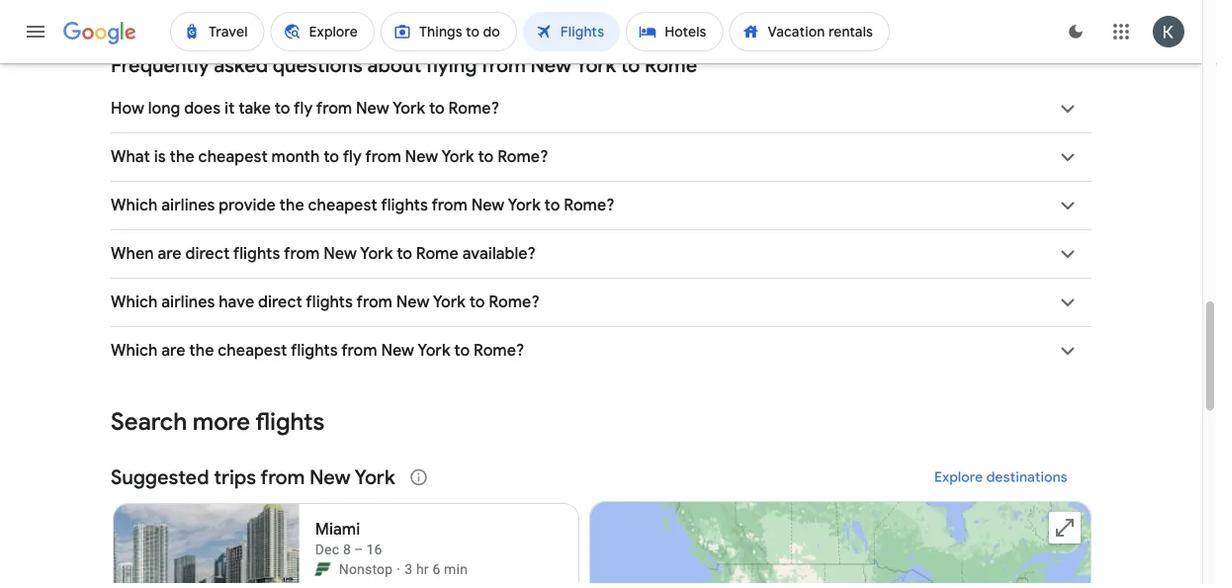 Task type: describe. For each thing, give the bounding box(es) containing it.
suggested trips from new york region
[[111, 454, 1092, 585]]

questions
[[273, 52, 363, 78]]

from down when are direct flights from new york to rome available?
[[357, 292, 393, 313]]

what is the cheapest month to fly from new york to rome?
[[111, 147, 548, 167]]

miami
[[315, 520, 360, 540]]

miami dec 8 – 16
[[315, 520, 382, 558]]

which airlines provide the cheapest flights from new york to rome?
[[111, 195, 615, 216]]

cheapest for flights
[[218, 341, 287, 361]]

1 horizontal spatial rome
[[645, 52, 697, 78]]

1 vertical spatial rome
[[416, 244, 459, 264]]

nonstop
[[339, 561, 393, 578]]

about
[[367, 52, 422, 78]]

are for when
[[158, 244, 182, 264]]

more
[[193, 407, 250, 437]]

it
[[225, 98, 235, 119]]

change appearance image
[[1052, 8, 1100, 55]]

hr
[[416, 561, 429, 578]]

1 vertical spatial the
[[279, 195, 304, 216]]

suggested
[[111, 465, 209, 490]]

destinations
[[987, 469, 1068, 487]]

asked
[[214, 52, 268, 78]]

what
[[111, 147, 150, 167]]

take
[[239, 98, 271, 119]]

which for which are the cheapest flights from new york to rome?
[[111, 341, 158, 361]]

flights down what is the cheapest month to fly from new york to rome?
[[381, 195, 428, 216]]

1 horizontal spatial direct
[[258, 292, 302, 313]]

show answer how long does it take to fly from new york to rome? image
[[1044, 85, 1092, 133]]

show answer when are direct flights from new york to rome available? image
[[1044, 230, 1092, 278]]

suggested trips from new york
[[111, 465, 395, 490]]

which for which airlines provide the cheapest flights from new york to rome?
[[111, 195, 158, 216]]

provide
[[219, 195, 276, 216]]

3
[[405, 561, 413, 578]]

when are direct flights from new york to rome available?
[[111, 244, 536, 264]]

long
[[148, 98, 180, 119]]

from right 'flying'
[[481, 52, 526, 78]]

show answer which airlines provide the cheapest flights from new york to rome? image
[[1044, 182, 1092, 229]]

frontier image
[[315, 562, 331, 578]]

flights down which airlines have direct flights from new york to rome?
[[291, 341, 338, 361]]

search more flights
[[111, 407, 325, 437]]

from up which airlines provide the cheapest flights from new york to rome?
[[365, 147, 401, 167]]

6
[[433, 561, 441, 578]]

frequently
[[111, 52, 209, 78]]

flying
[[426, 52, 477, 78]]



Task type: locate. For each thing, give the bounding box(es) containing it.
which airlines have direct flights from new york to rome?
[[111, 292, 540, 313]]

have
[[219, 292, 254, 313]]

which up search
[[111, 341, 158, 361]]

are
[[158, 244, 182, 264], [161, 341, 185, 361]]

which for which airlines have direct flights from new york to rome?
[[111, 292, 158, 313]]

new
[[531, 52, 572, 78], [356, 98, 389, 119], [405, 147, 438, 167], [471, 195, 505, 216], [324, 244, 357, 264], [396, 292, 430, 313], [381, 341, 415, 361], [310, 465, 351, 490]]

 image
[[397, 560, 401, 580]]

show answer which airlines have direct flights from new york to rome? image
[[1044, 279, 1092, 326]]

york
[[576, 52, 616, 78], [393, 98, 425, 119], [442, 147, 474, 167], [508, 195, 541, 216], [360, 244, 393, 264], [433, 292, 466, 313], [418, 341, 451, 361], [355, 465, 395, 490]]

trips
[[214, 465, 256, 490]]

1 which from the top
[[111, 195, 158, 216]]

flights down when are direct flights from new york to rome available?
[[306, 292, 353, 313]]

from inside region
[[260, 465, 305, 490]]

rome
[[645, 52, 697, 78], [416, 244, 459, 264]]

0 horizontal spatial direct
[[185, 244, 230, 264]]

show answer which are the cheapest flights from new york to rome? image
[[1044, 327, 1092, 375]]

fly
[[294, 98, 313, 119], [343, 147, 362, 167]]

2 airlines from the top
[[161, 292, 215, 313]]

1 airlines from the top
[[161, 195, 215, 216]]

how long does it take to fly from new york to rome?
[[111, 98, 499, 119]]

are up search
[[161, 341, 185, 361]]

explore destinations
[[935, 469, 1068, 487]]

the up search more flights
[[189, 341, 214, 361]]

fly for month
[[343, 147, 362, 167]]

1 vertical spatial direct
[[258, 292, 302, 313]]

month
[[272, 147, 320, 167]]

explore
[[935, 469, 984, 487]]

1 vertical spatial are
[[161, 341, 185, 361]]

0 vertical spatial the
[[170, 147, 195, 167]]

from down "questions" at the left of page
[[316, 98, 352, 119]]

which up when
[[111, 195, 158, 216]]

when
[[111, 244, 154, 264]]

cheapest down have
[[218, 341, 287, 361]]

airlines
[[161, 195, 215, 216], [161, 292, 215, 313]]

fly up which airlines provide the cheapest flights from new york to rome?
[[343, 147, 362, 167]]

2 vertical spatial which
[[111, 341, 158, 361]]

2 vertical spatial the
[[189, 341, 214, 361]]

airlines down the is
[[161, 195, 215, 216]]

direct
[[185, 244, 230, 264], [258, 292, 302, 313]]

airlines for have
[[161, 292, 215, 313]]

explore destinations button
[[911, 454, 1092, 501]]

3 hr 6 min
[[405, 561, 468, 578]]

flights down provide
[[233, 244, 280, 264]]

from up which airlines have direct flights from new york to rome?
[[284, 244, 320, 264]]

airlines for provide
[[161, 195, 215, 216]]

york inside region
[[355, 465, 395, 490]]

0 vertical spatial airlines
[[161, 195, 215, 216]]

1 horizontal spatial fly
[[343, 147, 362, 167]]

from right trips
[[260, 465, 305, 490]]

cheapest for month
[[198, 147, 268, 167]]

cheapest down it
[[198, 147, 268, 167]]

cheapest
[[198, 147, 268, 167], [308, 195, 378, 216], [218, 341, 287, 361]]

the
[[170, 147, 195, 167], [279, 195, 304, 216], [189, 341, 214, 361]]

8 – 16
[[343, 542, 382, 558]]

which down when
[[111, 292, 158, 313]]

which
[[111, 195, 158, 216], [111, 292, 158, 313], [111, 341, 158, 361]]

from down which airlines have direct flights from new york to rome?
[[341, 341, 377, 361]]

direct up have
[[185, 244, 230, 264]]

are right when
[[158, 244, 182, 264]]

search
[[111, 407, 187, 437]]

main menu image
[[24, 20, 47, 44]]

3 which from the top
[[111, 341, 158, 361]]

1 vertical spatial cheapest
[[308, 195, 378, 216]]

0 vertical spatial rome
[[645, 52, 697, 78]]

0 vertical spatial cheapest
[[198, 147, 268, 167]]

0 vertical spatial fly
[[294, 98, 313, 119]]

2 which from the top
[[111, 292, 158, 313]]

are for which
[[161, 341, 185, 361]]

the for month
[[170, 147, 195, 167]]

frequently asked questions about flying from new york to rome
[[111, 52, 697, 78]]

0 vertical spatial which
[[111, 195, 158, 216]]

1 vertical spatial which
[[111, 292, 158, 313]]

from up available?
[[432, 195, 468, 216]]

the right the is
[[170, 147, 195, 167]]

cheapest down what is the cheapest month to fly from new york to rome?
[[308, 195, 378, 216]]

the for flights
[[189, 341, 214, 361]]

min
[[444, 561, 468, 578]]

which are the cheapest flights from new york to rome?
[[111, 341, 525, 361]]

new inside suggested trips from new york region
[[310, 465, 351, 490]]

does
[[184, 98, 221, 119]]

2 vertical spatial cheapest
[[218, 341, 287, 361]]

to
[[621, 52, 640, 78], [275, 98, 290, 119], [429, 98, 445, 119], [324, 147, 339, 167], [478, 147, 494, 167], [545, 195, 560, 216], [397, 244, 412, 264], [470, 292, 485, 313], [454, 341, 470, 361]]

fly for take
[[294, 98, 313, 119]]

rome?
[[449, 98, 499, 119], [498, 147, 548, 167], [564, 195, 615, 216], [489, 292, 540, 313], [474, 341, 525, 361]]

airlines left have
[[161, 292, 215, 313]]

0 vertical spatial direct
[[185, 244, 230, 264]]

from
[[481, 52, 526, 78], [316, 98, 352, 119], [365, 147, 401, 167], [432, 195, 468, 216], [284, 244, 320, 264], [357, 292, 393, 313], [341, 341, 377, 361], [260, 465, 305, 490]]

the right provide
[[279, 195, 304, 216]]

1 vertical spatial airlines
[[161, 292, 215, 313]]

show answer what is the cheapest month to fly from new york to rome? image
[[1044, 134, 1092, 181]]

flights up 'suggested trips from new york'
[[255, 407, 325, 437]]

fly down "questions" at the left of page
[[294, 98, 313, 119]]

is
[[154, 147, 166, 167]]

0 vertical spatial are
[[158, 244, 182, 264]]

flights
[[381, 195, 428, 216], [233, 244, 280, 264], [306, 292, 353, 313], [291, 341, 338, 361], [255, 407, 325, 437]]

dec
[[315, 542, 339, 558]]

how
[[111, 98, 144, 119]]

0 horizontal spatial rome
[[416, 244, 459, 264]]

0 horizontal spatial fly
[[294, 98, 313, 119]]

direct right have
[[258, 292, 302, 313]]

1 vertical spatial fly
[[343, 147, 362, 167]]

available?
[[463, 244, 536, 264]]



Task type: vqa. For each thing, say whether or not it's contained in the screenshot.
Street
no



